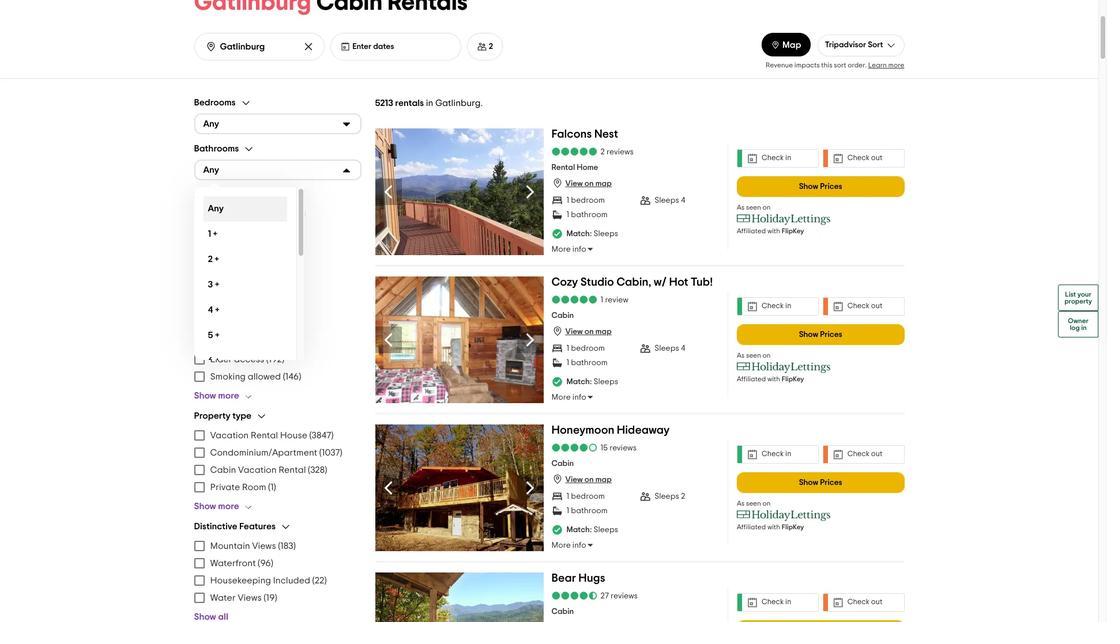 Task type: locate. For each thing, give the bounding box(es) containing it.
2 affiliated with flipkey from the top
[[737, 376, 804, 383]]

1 flipkey from the top
[[782, 227, 804, 234]]

0 vertical spatial as seen on
[[737, 204, 771, 211]]

3 affiliated with flipkey from the top
[[737, 524, 804, 531]]

show prices button for honeymoon hideaway
[[737, 473, 904, 493]]

view on map down home
[[565, 180, 612, 188]]

1 vertical spatial sleeps 4
[[655, 345, 685, 353]]

map down home
[[595, 180, 612, 188]]

5213
[[375, 98, 393, 108]]

1 view from the top
[[565, 180, 583, 188]]

in for bear hugs
[[785, 599, 791, 607]]

1 as from the top
[[737, 204, 745, 211]]

more info
[[552, 246, 586, 254], [552, 394, 586, 402], [552, 542, 586, 550]]

2 vertical spatial match:
[[567, 527, 592, 535]]

2 vertical spatial bedroom
[[571, 493, 605, 501]]

1 bedroom for cozy
[[567, 345, 605, 353]]

2 vertical spatial 1 bedroom
[[567, 493, 605, 501]]

1 vertical spatial vacation
[[238, 466, 277, 475]]

more
[[552, 246, 571, 254], [552, 394, 571, 402], [552, 542, 571, 550]]

show more up distinctive
[[194, 502, 239, 511]]

2 vertical spatial affiliated
[[737, 524, 766, 531]]

1 affiliated from the top
[[737, 227, 766, 234]]

reviews right 15
[[610, 444, 637, 452]]

view for cozy
[[565, 328, 583, 336]]

1 vertical spatial holidaylettings.com logo image
[[737, 362, 831, 373]]

all right 3
[[218, 281, 228, 290]]

internet or wifi (4924)
[[210, 227, 298, 236]]

2 show all from the top
[[194, 613, 228, 622]]

affiliated with flipkey
[[737, 227, 804, 234], [737, 376, 804, 383], [737, 524, 804, 531]]

0 vertical spatial info
[[572, 246, 586, 254]]

0 vertical spatial prices
[[820, 183, 842, 191]]

1 vertical spatial more
[[218, 391, 239, 400]]

affiliated with flipkey for honeymoon hideaway
[[737, 524, 804, 531]]

suitability
[[194, 301, 236, 310]]

1 vertical spatial reviews
[[610, 444, 637, 452]]

3 flipkey from the top
[[782, 524, 804, 531]]

rental down condominium/apartment (1037)
[[279, 466, 306, 475]]

reviews down nest
[[607, 148, 634, 156]]

rental up condominium/apartment
[[251, 431, 278, 440]]

list box
[[194, 187, 305, 374]]

2 vertical spatial prices
[[820, 479, 842, 487]]

show all
[[194, 281, 228, 290], [194, 613, 228, 622]]

3 with from the top
[[767, 524, 780, 531]]

0 vertical spatial holidaylettings.com logo image
[[737, 214, 831, 225]]

cabin down cozy
[[552, 312, 574, 320]]

conditioning
[[224, 210, 279, 219]]

3 check in from the top
[[762, 451, 791, 458]]

1 view on map from the top
[[565, 180, 612, 188]]

affiliated for cozy studio cabin, w/ hot tub!
[[737, 376, 766, 383]]

2 vertical spatial view on map
[[565, 476, 612, 484]]

1 show prices from the top
[[799, 183, 842, 191]]

bear hugs, vacation rental in gatlinburg image
[[375, 573, 543, 623]]

1 prices from the top
[[820, 183, 842, 191]]

prices for falcons nest
[[820, 183, 842, 191]]

2 vertical spatial view
[[565, 476, 583, 484]]

check in for cozy studio cabin, w/ hot tub!
[[762, 303, 791, 310]]

2 more from the top
[[552, 394, 571, 402]]

1 bathroom for falcons
[[567, 211, 608, 219]]

0 vertical spatial vacation
[[210, 431, 249, 440]]

group containing bathrooms
[[194, 143, 361, 374]]

15 reviews
[[601, 444, 637, 452]]

2 match: from the top
[[567, 378, 592, 386]]

1 bathroom from the top
[[571, 211, 608, 219]]

as for honeymoon hideaway
[[737, 500, 745, 507]]

as seen on for honeymoon hideaway
[[737, 500, 771, 507]]

show more button
[[194, 390, 258, 402], [194, 501, 258, 512]]

view on map down 1 review
[[565, 328, 612, 336]]

show more up property at bottom
[[194, 391, 239, 400]]

in for honeymoon hideaway
[[785, 451, 791, 458]]

1 with from the top
[[767, 227, 780, 234]]

access
[[234, 355, 264, 364]]

match: up 'honeymoon'
[[567, 378, 592, 386]]

group containing distinctive features
[[194, 522, 361, 623]]

2 vertical spatial view on map button
[[552, 474, 612, 486]]

+ for 3 +
[[215, 280, 219, 289]]

map down 15
[[595, 476, 612, 484]]

1 vertical spatial show all button
[[194, 612, 228, 623]]

affiliated
[[737, 227, 766, 234], [737, 376, 766, 383], [737, 524, 766, 531]]

0 vertical spatial show prices button
[[737, 176, 904, 197]]

list your property
[[1065, 291, 1092, 305]]

2 show more from the top
[[194, 502, 239, 511]]

as seen on
[[737, 204, 771, 211], [737, 352, 771, 359], [737, 500, 771, 507]]

1 1 bathroom from the top
[[567, 211, 608, 219]]

show all button up suitability
[[194, 279, 228, 291]]

bear hugs
[[552, 573, 605, 584]]

view
[[565, 180, 583, 188], [565, 328, 583, 336], [565, 476, 583, 484]]

0 vertical spatial as
[[737, 204, 745, 211]]

group containing amenities
[[194, 189, 361, 291]]

flipkey for falcons nest
[[782, 227, 804, 234]]

more for falcons nest
[[552, 246, 571, 254]]

more right learn
[[888, 61, 904, 68]]

3 out from the top
[[871, 451, 882, 458]]

2 seen from the top
[[746, 352, 761, 359]]

0 vertical spatial match:
[[567, 230, 592, 238]]

0 vertical spatial any
[[203, 119, 219, 129]]

2 vertical spatial more
[[552, 542, 571, 550]]

flipkey for cozy studio cabin, w/ hot tub!
[[782, 376, 804, 383]]

bedroom for cozy
[[571, 345, 605, 353]]

more up 'honeymoon'
[[552, 394, 571, 402]]

1 vertical spatial show more button
[[194, 501, 258, 512]]

2 vertical spatial flipkey
[[782, 524, 804, 531]]

1 vertical spatial all
[[218, 613, 228, 622]]

cozy studio cabin, w/ hot tub!, vacation rental in gatlinburg image
[[375, 277, 543, 403]]

3 menu from the top
[[194, 427, 361, 496]]

info up 'honeymoon'
[[572, 394, 586, 402]]

more down smoking
[[218, 391, 239, 400]]

15
[[601, 444, 608, 452]]

show more for private room (1)
[[194, 502, 239, 511]]

private
[[210, 483, 240, 492]]

views
[[252, 542, 276, 551], [238, 594, 262, 603]]

2 show more button from the top
[[194, 501, 258, 512]]

2 for 2
[[489, 43, 493, 51]]

3 view on map from the top
[[565, 476, 612, 484]]

2 any button from the top
[[194, 159, 361, 180]]

map down 1 review
[[595, 328, 612, 336]]

out for falcons nest
[[871, 155, 882, 162]]

2 inside "popup button"
[[489, 43, 493, 51]]

1 vertical spatial view on map button
[[552, 326, 612, 337]]

group containing bedrooms
[[194, 97, 361, 134]]

this
[[821, 61, 832, 68]]

0 horizontal spatial rental
[[251, 431, 278, 440]]

1 vertical spatial bedroom
[[571, 345, 605, 353]]

0 vertical spatial sleeps 4
[[655, 197, 685, 205]]

2 show prices button from the top
[[737, 324, 904, 345]]

show more for smoking allowed (146)
[[194, 391, 239, 400]]

0 vertical spatial map
[[595, 180, 612, 188]]

2 vertical spatial affiliated with flipkey
[[737, 524, 804, 531]]

menu
[[194, 206, 361, 275], [194, 316, 361, 385], [194, 427, 361, 496], [194, 538, 361, 607]]

view on map down 15
[[565, 476, 612, 484]]

sleeps 4 for cozy studio cabin, w/ hot tub!
[[655, 345, 685, 353]]

1 check in from the top
[[762, 155, 791, 162]]

1 vertical spatial as seen on
[[737, 352, 771, 359]]

+
[[213, 230, 217, 239], [215, 255, 219, 264], [215, 280, 219, 289], [215, 306, 219, 315], [215, 331, 219, 340], [215, 356, 220, 366]]

menu containing vacation rental house (3847)
[[194, 427, 361, 496]]

match: sleeps up studio on the right top
[[567, 230, 618, 238]]

2 1 bathroom from the top
[[567, 359, 608, 367]]

rental left home
[[552, 164, 575, 172]]

prices for cozy studio cabin, w/ hot tub!
[[820, 331, 842, 339]]

1 all from the top
[[218, 281, 228, 290]]

1
[[567, 197, 569, 205], [567, 211, 569, 219], [208, 230, 211, 239], [601, 296, 603, 304], [567, 345, 569, 353], [567, 359, 569, 367], [567, 493, 569, 501], [567, 507, 569, 515]]

show all up suitability
[[194, 281, 228, 290]]

3 match: sleeps from the top
[[567, 527, 618, 535]]

1 info from the top
[[572, 246, 586, 254]]

match: sleeps
[[567, 230, 618, 238], [567, 378, 618, 386], [567, 527, 618, 535]]

3 +
[[208, 280, 219, 289]]

0 vertical spatial all
[[218, 281, 228, 290]]

view on map for cozy
[[565, 328, 612, 336]]

sleeps 4 for falcons nest
[[655, 197, 685, 205]]

2 affiliated from the top
[[737, 376, 766, 383]]

honeymoon
[[552, 425, 614, 436]]

1 vertical spatial match: sleeps
[[567, 378, 618, 386]]

cabin for 27 reviews
[[552, 608, 574, 616]]

info up bear hugs
[[572, 542, 586, 550]]

tripadvisor sort button
[[817, 34, 904, 56]]

3 seen from the top
[[746, 500, 761, 507]]

3 affiliated from the top
[[737, 524, 766, 531]]

holidaylettings.com logo image
[[737, 214, 831, 225], [737, 362, 831, 373], [737, 510, 831, 522]]

any down 'bedrooms'
[[203, 119, 219, 129]]

menu containing air conditioning (4926)
[[194, 206, 361, 275]]

elder access (192)
[[210, 355, 284, 364]]

view on map button down 1 review
[[552, 326, 612, 337]]

1 1 bedroom from the top
[[567, 197, 605, 205]]

1 vertical spatial flipkey
[[782, 376, 804, 383]]

1 menu from the top
[[194, 206, 361, 275]]

cabin down 'honeymoon'
[[552, 460, 574, 468]]

0 vertical spatial reviews
[[607, 148, 634, 156]]

view down rental home
[[565, 180, 583, 188]]

1 horizontal spatial rental
[[279, 466, 306, 475]]

any down bathrooms
[[203, 166, 219, 175]]

0 vertical spatial view on map
[[565, 180, 612, 188]]

2 flipkey from the top
[[782, 376, 804, 383]]

0 vertical spatial show more
[[194, 391, 239, 400]]

1 out from the top
[[871, 155, 882, 162]]

2 horizontal spatial rental
[[552, 164, 575, 172]]

6
[[208, 356, 213, 366]]

1 more info from the top
[[552, 246, 586, 254]]

2 1 bedroom from the top
[[567, 345, 605, 353]]

2 sleeps 4 from the top
[[655, 345, 685, 353]]

3 check out from the top
[[847, 451, 882, 458]]

+ down air
[[213, 230, 217, 239]]

3 more info from the top
[[552, 542, 586, 550]]

match: up cozy
[[567, 230, 592, 238]]

3 group from the top
[[194, 189, 361, 291]]

1 bedroom down 15
[[567, 493, 605, 501]]

distinctive features
[[194, 522, 276, 532]]

seen for falcons nest
[[746, 204, 761, 211]]

more info for falcons
[[552, 246, 586, 254]]

bedroom down 15
[[571, 493, 605, 501]]

0 vertical spatial affiliated with flipkey
[[737, 227, 804, 234]]

1 review
[[601, 296, 629, 304]]

reviews right 27
[[611, 592, 638, 601]]

view on map button down home
[[552, 178, 612, 189]]

2 vertical spatial as
[[737, 500, 745, 507]]

match: sleeps up 'honeymoon'
[[567, 378, 618, 386]]

group containing property type
[[194, 411, 361, 512]]

2 holidaylettings.com logo image from the top
[[737, 362, 831, 373]]

pet friendly (932)
[[210, 338, 279, 347]]

0 vertical spatial bathroom
[[571, 211, 608, 219]]

bedroom for honeymoon
[[571, 493, 605, 501]]

2 vertical spatial with
[[767, 524, 780, 531]]

sort
[[834, 61, 846, 68]]

1 view on map button from the top
[[552, 178, 612, 189]]

2 menu from the top
[[194, 316, 361, 385]]

0 vertical spatial 1 bathroom
[[567, 211, 608, 219]]

1 +
[[208, 230, 217, 239]]

room
[[242, 483, 266, 492]]

+ up '3 +'
[[215, 255, 219, 264]]

4 group from the top
[[194, 300, 361, 402]]

3 as from the top
[[737, 500, 745, 507]]

1 vertical spatial show prices
[[799, 331, 842, 339]]

1 vertical spatial show all
[[194, 613, 228, 622]]

1 vertical spatial any button
[[194, 159, 361, 180]]

0 vertical spatial any button
[[194, 113, 361, 134]]

group containing suitability
[[194, 300, 361, 402]]

in
[[426, 98, 433, 108], [785, 155, 791, 162], [785, 303, 791, 310], [1081, 325, 1087, 332], [785, 451, 791, 458], [785, 599, 791, 607]]

in for falcons nest
[[785, 155, 791, 162]]

4 for falcons nest
[[681, 197, 685, 205]]

1 vertical spatial prices
[[820, 331, 842, 339]]

views up the (96)
[[252, 542, 276, 551]]

match: up bear hugs
[[567, 527, 592, 535]]

1 bedroom from the top
[[571, 197, 605, 205]]

0 vertical spatial 1 bedroom
[[567, 197, 605, 205]]

show all button down 'water' at the left of the page
[[194, 612, 228, 623]]

match: sleeps for honeymoon
[[567, 527, 618, 535]]

show more
[[194, 391, 239, 400], [194, 502, 239, 511]]

1 vertical spatial view
[[565, 328, 583, 336]]

2 bathroom from the top
[[571, 359, 608, 367]]

1 vertical spatial affiliated with flipkey
[[737, 376, 804, 383]]

0 vertical spatial bedroom
[[571, 197, 605, 205]]

cabin down bear
[[552, 608, 574, 616]]

1 vertical spatial with
[[767, 376, 780, 383]]

2 more info from the top
[[552, 394, 586, 402]]

hot
[[669, 277, 688, 288]]

1 show all button from the top
[[194, 279, 228, 291]]

match: for cozy
[[567, 378, 592, 386]]

log
[[1070, 325, 1080, 332]]

2 match: sleeps from the top
[[567, 378, 618, 386]]

1 vertical spatial 4
[[208, 306, 213, 315]]

affiliated with flipkey for cozy studio cabin, w/ hot tub!
[[737, 376, 804, 383]]

reviews for hideaway
[[610, 444, 637, 452]]

show prices button
[[737, 176, 904, 197], [737, 324, 904, 345], [737, 473, 904, 493]]

or
[[245, 227, 254, 236]]

1 affiliated with flipkey from the top
[[737, 227, 804, 234]]

2 vertical spatial 4
[[681, 345, 685, 353]]

2 vertical spatial more info
[[552, 542, 586, 550]]

menu containing pet friendly (932)
[[194, 316, 361, 385]]

0 vertical spatial show all button
[[194, 279, 228, 291]]

1 vertical spatial view on map
[[565, 328, 612, 336]]

view on map button
[[552, 178, 612, 189], [552, 326, 612, 337], [552, 474, 612, 486]]

bear hugs link
[[552, 573, 605, 589]]

1 vertical spatial any
[[203, 166, 219, 175]]

more info up bear
[[552, 542, 586, 550]]

view down 'honeymoon'
[[565, 476, 583, 484]]

27
[[601, 592, 609, 601]]

2 check in from the top
[[762, 303, 791, 310]]

0 vertical spatial 4
[[681, 197, 685, 205]]

on
[[585, 180, 594, 188], [763, 204, 771, 211], [585, 328, 594, 336], [763, 352, 771, 359], [585, 476, 594, 484], [763, 500, 771, 507]]

falcons nest, vacation rental in gatlinburg image
[[375, 128, 543, 255]]

any down amenities
[[208, 204, 224, 213]]

1 vertical spatial affiliated
[[737, 376, 766, 383]]

3 view from the top
[[565, 476, 583, 484]]

show all button for fireplace
[[194, 279, 228, 291]]

1 vertical spatial views
[[238, 594, 262, 603]]

(328)
[[308, 466, 327, 475]]

reviews
[[607, 148, 634, 156], [610, 444, 637, 452], [611, 592, 638, 601]]

1 match: sleeps from the top
[[567, 230, 618, 238]]

3 info from the top
[[572, 542, 586, 550]]

menu containing mountain views (183)
[[194, 538, 361, 607]]

3 holidaylettings.com logo image from the top
[[737, 510, 831, 522]]

0 vertical spatial flipkey
[[782, 227, 804, 234]]

in inside the "owner log in"
[[1081, 325, 1087, 332]]

info up cozy
[[572, 246, 586, 254]]

1 map from the top
[[595, 180, 612, 188]]

2 vertical spatial any
[[208, 204, 224, 213]]

owner
[[1068, 318, 1089, 325]]

sleeps 4
[[655, 197, 685, 205], [655, 345, 685, 353]]

2 prices from the top
[[820, 331, 842, 339]]

cozy
[[552, 277, 578, 288]]

show all down 'water' at the left of the page
[[194, 613, 228, 622]]

3 show prices button from the top
[[737, 473, 904, 493]]

holidaylettings.com logo image for cozy studio cabin, w/ hot tub!
[[737, 362, 831, 373]]

3 bathroom from the top
[[571, 507, 608, 515]]

all for water
[[218, 613, 228, 622]]

1 bedroom down home
[[567, 197, 605, 205]]

2 view from the top
[[565, 328, 583, 336]]

1 vertical spatial match:
[[567, 378, 592, 386]]

2 view on map button from the top
[[552, 326, 612, 337]]

show all button
[[194, 279, 228, 291], [194, 612, 228, 623]]

2 vertical spatial show prices
[[799, 479, 842, 487]]

4
[[681, 197, 685, 205], [208, 306, 213, 315], [681, 345, 685, 353]]

info
[[572, 246, 586, 254], [572, 394, 586, 402], [572, 542, 586, 550]]

2 map from the top
[[595, 328, 612, 336]]

3 1 bedroom from the top
[[567, 493, 605, 501]]

4 menu from the top
[[194, 538, 361, 607]]

check out for cozy studio cabin, w/ hot tub!
[[847, 303, 882, 310]]

0 vertical spatial show more button
[[194, 390, 258, 402]]

sleeps
[[655, 197, 679, 205], [594, 230, 618, 238], [655, 345, 679, 353], [594, 378, 618, 386], [655, 493, 679, 501], [594, 527, 618, 535]]

studio
[[580, 277, 614, 288]]

1 match: from the top
[[567, 230, 592, 238]]

2 group from the top
[[194, 143, 361, 374]]

6 +
[[208, 356, 220, 366]]

air conditioning (4926)
[[210, 210, 305, 219]]

map for studio
[[595, 328, 612, 336]]

more up bear
[[552, 542, 571, 550]]

0 vertical spatial view on map button
[[552, 178, 612, 189]]

1 bathroom for honeymoon
[[567, 507, 608, 515]]

2 vertical spatial seen
[[746, 500, 761, 507]]

3 show prices from the top
[[799, 479, 842, 487]]

1 vertical spatial 1 bathroom
[[567, 359, 608, 367]]

0 vertical spatial affiliated
[[737, 227, 766, 234]]

1 sleeps 4 from the top
[[655, 197, 685, 205]]

flipkey
[[782, 227, 804, 234], [782, 376, 804, 383], [782, 524, 804, 531]]

info for falcons
[[572, 246, 586, 254]]

seen
[[746, 204, 761, 211], [746, 352, 761, 359], [746, 500, 761, 507]]

3 more from the top
[[552, 542, 571, 550]]

1 vertical spatial show more
[[194, 502, 239, 511]]

menu for show all button corresponding to fireplace
[[194, 206, 361, 275]]

+ right 6
[[215, 356, 220, 366]]

0 vertical spatial seen
[[746, 204, 761, 211]]

1 check out from the top
[[847, 155, 882, 162]]

+ for 2 +
[[215, 255, 219, 264]]

views down housekeeping
[[238, 594, 262, 603]]

group
[[194, 97, 361, 134], [194, 143, 361, 374], [194, 189, 361, 291], [194, 300, 361, 402], [194, 411, 361, 512], [194, 522, 361, 623]]

1 vertical spatial 1 bedroom
[[567, 345, 605, 353]]

+ right 3
[[215, 280, 219, 289]]

3 view on map button from the top
[[552, 474, 612, 486]]

all down 'water' at the left of the page
[[218, 613, 228, 622]]

learn
[[868, 61, 887, 68]]

2 bedroom from the top
[[571, 345, 605, 353]]

show more button down smoking
[[194, 390, 258, 402]]

2 vertical spatial bathroom
[[571, 507, 608, 515]]

house
[[280, 431, 307, 440]]

2 vertical spatial map
[[595, 476, 612, 484]]

all for fireplace
[[218, 281, 228, 290]]

reviews for nest
[[607, 148, 634, 156]]

bedroom down 1 review
[[571, 345, 605, 353]]

0 vertical spatial with
[[767, 227, 780, 234]]

more info up 'honeymoon'
[[552, 394, 586, 402]]

1 vertical spatial more info
[[552, 394, 586, 402]]

4 check in from the top
[[762, 599, 791, 607]]

0 vertical spatial rental
[[552, 164, 575, 172]]

3 as seen on from the top
[[737, 500, 771, 507]]

0 vertical spatial view
[[565, 180, 583, 188]]

any
[[203, 119, 219, 129], [203, 166, 219, 175], [208, 204, 224, 213]]

2 info from the top
[[572, 394, 586, 402]]

6 group from the top
[[194, 522, 361, 623]]

view on map button for cozy
[[552, 326, 612, 337]]

view on map button down 15
[[552, 474, 612, 486]]

show more button down private
[[194, 501, 258, 512]]

check out for bear hugs
[[847, 599, 882, 607]]

4 check out from the top
[[847, 599, 882, 607]]

1 vertical spatial as
[[737, 352, 745, 359]]

3 bedroom from the top
[[571, 493, 605, 501]]

2 vertical spatial info
[[572, 542, 586, 550]]

more down private
[[218, 502, 239, 511]]

more up cozy
[[552, 246, 571, 254]]

1 bathroom for cozy
[[567, 359, 608, 367]]

check in for honeymoon hideaway
[[762, 451, 791, 458]]

internet
[[210, 227, 243, 236]]

2 check out from the top
[[847, 303, 882, 310]]

view on map
[[565, 180, 612, 188], [565, 328, 612, 336], [565, 476, 612, 484]]

vacation down property type
[[210, 431, 249, 440]]

show prices
[[799, 183, 842, 191], [799, 331, 842, 339], [799, 479, 842, 487]]

vacation up room on the left of page
[[238, 466, 277, 475]]

cozy studio cabin, w/ hot tub! link
[[552, 277, 713, 293]]

2 out from the top
[[871, 303, 882, 310]]

0 vertical spatial show all
[[194, 281, 228, 290]]

2 vertical spatial as seen on
[[737, 500, 771, 507]]

2 as from the top
[[737, 352, 745, 359]]

more info up cozy
[[552, 246, 586, 254]]

2 with from the top
[[767, 376, 780, 383]]

1 holidaylettings.com logo image from the top
[[737, 214, 831, 225]]

1 show more button from the top
[[194, 390, 258, 402]]

+ right 5
[[215, 331, 219, 340]]

0 vertical spatial show prices
[[799, 183, 842, 191]]

2 show all button from the top
[[194, 612, 228, 623]]

info for cozy
[[572, 394, 586, 402]]

1 any button from the top
[[194, 113, 361, 134]]

0 vertical spatial more
[[552, 246, 571, 254]]

match:
[[567, 230, 592, 238], [567, 378, 592, 386], [567, 527, 592, 535]]

amenities
[[194, 190, 235, 200]]

1 vertical spatial map
[[595, 328, 612, 336]]

(183)
[[278, 542, 296, 551]]

1 show all from the top
[[194, 281, 228, 290]]

3 match: from the top
[[567, 527, 592, 535]]

show all for water views (19)
[[194, 613, 228, 622]]

1 more from the top
[[552, 246, 571, 254]]

2 reviews
[[601, 148, 634, 156]]

1 vertical spatial bathroom
[[571, 359, 608, 367]]

4 out from the top
[[871, 599, 882, 607]]

bedroom down home
[[571, 197, 605, 205]]

2 vertical spatial holidaylettings.com logo image
[[737, 510, 831, 522]]

view down cozy
[[565, 328, 583, 336]]

1 bedroom down 1 review
[[567, 345, 605, 353]]

3 prices from the top
[[820, 479, 842, 487]]

affiliated for honeymoon hideaway
[[737, 524, 766, 531]]

2 as seen on from the top
[[737, 352, 771, 359]]

3 map from the top
[[595, 476, 612, 484]]

with for honeymoon hideaway
[[767, 524, 780, 531]]

3
[[208, 280, 213, 289]]

3 1 bathroom from the top
[[567, 507, 608, 515]]

0 vertical spatial views
[[252, 542, 276, 551]]

check out for falcons nest
[[847, 155, 882, 162]]

+ up 5 +
[[215, 306, 219, 315]]

match: sleeps up the hugs
[[567, 527, 618, 535]]

map
[[595, 180, 612, 188], [595, 328, 612, 336], [595, 476, 612, 484]]

1 vertical spatial more
[[552, 394, 571, 402]]

1 vertical spatial show prices button
[[737, 324, 904, 345]]

1 as seen on from the top
[[737, 204, 771, 211]]



Task type: describe. For each thing, give the bounding box(es) containing it.
5 +
[[208, 331, 219, 340]]

pet
[[210, 338, 224, 347]]

(3938)
[[253, 262, 277, 271]]

search image
[[205, 41, 217, 52]]

falcons nest link
[[552, 128, 618, 144]]

features
[[239, 522, 276, 532]]

out for honeymoon hideaway
[[871, 451, 882, 458]]

(4924)
[[274, 227, 298, 236]]

(22)
[[312, 576, 327, 586]]

+ for 1 +
[[213, 230, 217, 239]]

list your property button
[[1058, 285, 1098, 311]]

property
[[194, 412, 230, 421]]

mountain
[[210, 542, 250, 551]]

out for cozy studio cabin, w/ hot tub!
[[871, 303, 882, 310]]

as seen on for cozy studio cabin, w/ hot tub!
[[737, 352, 771, 359]]

4 +
[[208, 306, 219, 315]]

honeymoon hideaway link
[[552, 425, 670, 441]]

honeymoon hideaway
[[552, 425, 670, 436]]

enter
[[352, 43, 371, 51]]

27 reviews
[[601, 592, 638, 601]]

as for falcons nest
[[737, 204, 745, 211]]

show more button for smoking
[[194, 390, 258, 402]]

view for falcons
[[565, 180, 583, 188]]

cozy studio cabin, w/ hot tub!
[[552, 277, 713, 288]]

nest
[[594, 128, 618, 140]]

your
[[1077, 291, 1091, 298]]

(19)
[[264, 594, 277, 603]]

view on map button for falcons
[[552, 178, 612, 189]]

match: sleeps for falcons
[[567, 230, 618, 238]]

falcons nest
[[552, 128, 618, 140]]

allowed
[[248, 372, 281, 381]]

flipkey for honeymoon hideaway
[[782, 524, 804, 531]]

enter dates button
[[330, 33, 461, 61]]

bathroom for falcons
[[571, 211, 608, 219]]

more for smoking allowed (146)
[[218, 391, 239, 400]]

owner log in button
[[1058, 311, 1098, 338]]

impacts
[[794, 61, 820, 68]]

list
[[1065, 291, 1076, 298]]

cabin,
[[617, 277, 651, 288]]

menu for water show all button
[[194, 538, 361, 607]]

bedrooms
[[194, 98, 236, 107]]

water views (19)
[[210, 594, 277, 603]]

prices for honeymoon hideaway
[[820, 479, 842, 487]]

cabin vacation rental (328)
[[210, 466, 327, 475]]

condominium/apartment
[[210, 448, 317, 458]]

fireplace
[[210, 262, 251, 271]]

2 for 2 reviews
[[601, 148, 605, 156]]

1 bedroom for falcons
[[567, 197, 605, 205]]

sort
[[868, 41, 883, 49]]

check in for falcons nest
[[762, 155, 791, 162]]

(4926)
[[281, 210, 305, 219]]

review
[[605, 296, 629, 304]]

revenue
[[766, 61, 793, 68]]

condominium/apartment (1037)
[[210, 448, 342, 458]]

(1037)
[[319, 448, 342, 458]]

clear image
[[303, 41, 314, 52]]

hideaway
[[617, 425, 670, 436]]

(932)
[[260, 338, 279, 347]]

(3847)
[[309, 431, 333, 440]]

+ for 6 +
[[215, 356, 220, 366]]

owner log in
[[1068, 318, 1089, 332]]

waterfront
[[210, 559, 256, 568]]

bathroom for honeymoon
[[571, 507, 608, 515]]

1 vertical spatial rental
[[251, 431, 278, 440]]

Search search field
[[220, 41, 294, 52]]

bathroom for cozy
[[571, 359, 608, 367]]

learn more link
[[868, 61, 904, 68]]

view on map for falcons
[[565, 180, 612, 188]]

map button
[[762, 33, 810, 56]]

seen for honeymoon hideaway
[[746, 500, 761, 507]]

0 vertical spatial more
[[888, 61, 904, 68]]

w/
[[654, 277, 667, 288]]

tripadvisor
[[825, 41, 866, 49]]

1 bedroom for honeymoon
[[567, 493, 605, 501]]

more for cozy studio cabin, w/ hot tub!
[[552, 394, 571, 402]]

as seen on for falcons nest
[[737, 204, 771, 211]]

smoking
[[210, 372, 246, 381]]

hugs
[[579, 573, 605, 584]]

cabin for 1 review
[[552, 312, 574, 320]]

show all button for water
[[194, 612, 228, 623]]

mountain views (183)
[[210, 542, 296, 551]]

sleeps 2
[[655, 493, 685, 501]]

2 for 2 +
[[208, 255, 213, 264]]

show prices button for cozy studio cabin, w/ hot tub!
[[737, 324, 904, 345]]

show prices for honeymoon hideaway
[[799, 479, 842, 487]]

falcons
[[552, 128, 592, 140]]

match: sleeps for cozy
[[567, 378, 618, 386]]

elder
[[210, 355, 232, 364]]

bedroom for falcons
[[571, 197, 605, 205]]

dates
[[373, 43, 394, 51]]

wifi
[[256, 227, 272, 236]]

vacation rental house (3847)
[[210, 431, 333, 440]]

show all for fireplace (3938)
[[194, 281, 228, 290]]

more info for honeymoon
[[552, 542, 586, 550]]

affiliated for falcons nest
[[737, 227, 766, 234]]

distinctive
[[194, 522, 237, 532]]

holidaylettings.com logo image for falcons nest
[[737, 214, 831, 225]]

with for falcons nest
[[767, 227, 780, 234]]

menu for show more dropdown button corresponding to private
[[194, 427, 361, 496]]

4 for cozy studio cabin, w/ hot tub!
[[681, 345, 685, 353]]

more for private room (1)
[[218, 502, 239, 511]]

(192)
[[266, 355, 284, 364]]

friendly
[[226, 338, 258, 347]]

bathrooms
[[194, 144, 239, 153]]

views for mountain
[[252, 542, 276, 551]]

map for nest
[[595, 180, 612, 188]]

revenue impacts this sort order. learn more
[[766, 61, 904, 68]]

show prices for falcons nest
[[799, 183, 842, 191]]

seen for cozy studio cabin, w/ hot tub!
[[746, 352, 761, 359]]

tripadvisor sort
[[825, 41, 883, 49]]

honeymoon hideaway, vacation rental in gatlinburg image
[[375, 425, 543, 552]]

check in for bear hugs
[[762, 599, 791, 607]]

as for cozy studio cabin, w/ hot tub!
[[737, 352, 745, 359]]

view for honeymoon
[[565, 476, 583, 484]]

tub!
[[691, 277, 713, 288]]

rental home
[[552, 164, 598, 172]]

view on map for honeymoon
[[565, 476, 612, 484]]

show prices for cozy studio cabin, w/ hot tub!
[[799, 331, 842, 339]]

housekeeping
[[210, 576, 271, 586]]

private room (1)
[[210, 483, 276, 492]]

housekeeping included (22)
[[210, 576, 327, 586]]

affiliated with flipkey for falcons nest
[[737, 227, 804, 234]]

type
[[232, 412, 251, 421]]

2 button
[[467, 33, 503, 61]]

2 vertical spatial reviews
[[611, 592, 638, 601]]

info for honeymoon
[[572, 542, 586, 550]]

menu for smoking's show more dropdown button
[[194, 316, 361, 385]]

list box containing any
[[194, 187, 305, 374]]

more for honeymoon hideaway
[[552, 542, 571, 550]]

5
[[208, 331, 213, 340]]

2 vertical spatial rental
[[279, 466, 306, 475]]

match: for honeymoon
[[567, 527, 592, 535]]

cabin for 15 reviews
[[552, 460, 574, 468]]

enter dates
[[352, 43, 394, 51]]

bear
[[552, 573, 576, 584]]

views for water
[[238, 594, 262, 603]]

(1)
[[268, 483, 276, 492]]

5213 rentals in gatlinburg.
[[375, 98, 483, 108]]

(96)
[[258, 559, 273, 568]]

+ for 4 +
[[215, 306, 219, 315]]

show prices button for falcons nest
[[737, 176, 904, 197]]

more info for cozy
[[552, 394, 586, 402]]

home
[[577, 164, 598, 172]]

cabin up private
[[210, 466, 236, 475]]

out for bear hugs
[[871, 599, 882, 607]]

in for cozy studio cabin, w/ hot tub!
[[785, 303, 791, 310]]

included
[[273, 576, 310, 586]]

match: for falcons
[[567, 230, 592, 238]]

check out for honeymoon hideaway
[[847, 451, 882, 458]]

property
[[1065, 298, 1092, 305]]

map for hideaway
[[595, 476, 612, 484]]



Task type: vqa. For each thing, say whether or not it's contained in the screenshot.


